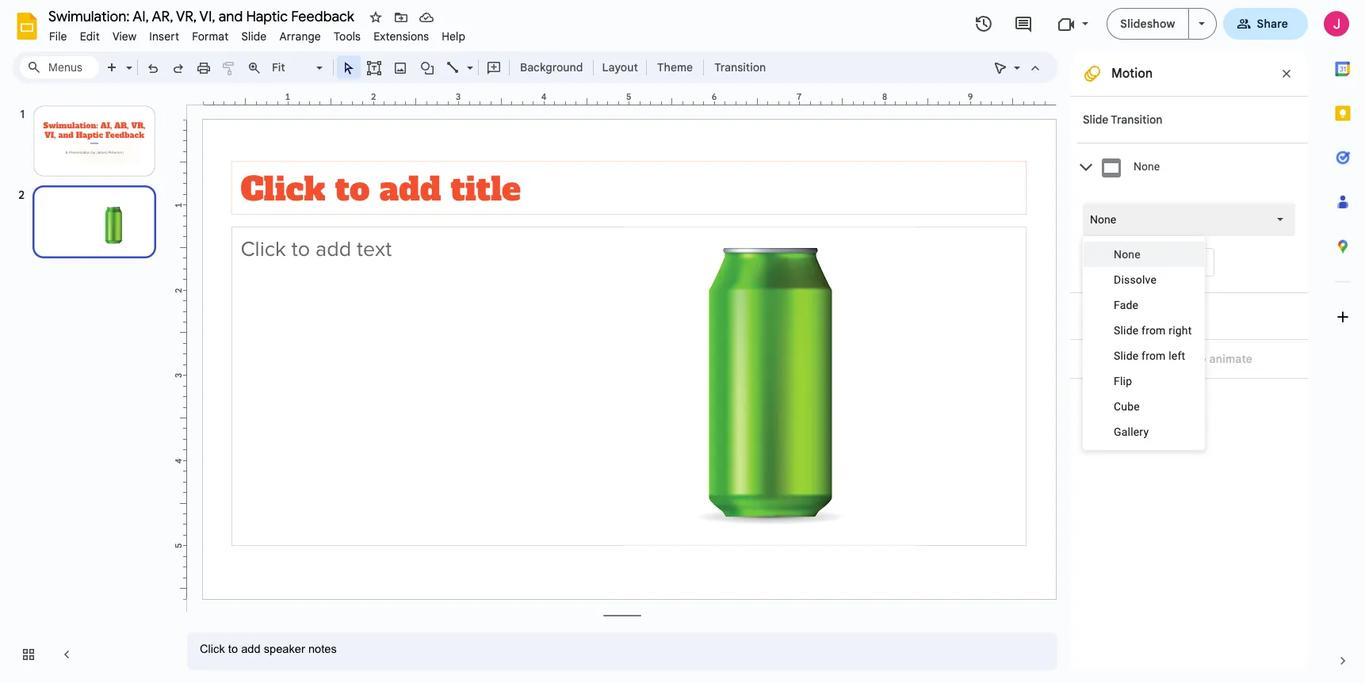 Task type: describe. For each thing, give the bounding box(es) containing it.
Zoom field
[[267, 56, 330, 79]]

background button
[[513, 56, 590, 79]]

transition inside the motion section
[[1111, 113, 1163, 127]]

share button
[[1223, 8, 1309, 40]]

Star checkbox
[[365, 6, 387, 29]]

cube
[[1114, 401, 1140, 413]]

tools
[[334, 29, 361, 44]]

slides
[[1163, 256, 1190, 268]]

object
[[1083, 309, 1119, 324]]

arrange
[[279, 29, 321, 44]]

slide for slide from left
[[1114, 350, 1139, 362]]

new slide with layout image
[[122, 57, 132, 63]]

dissolve
[[1114, 274, 1157, 286]]

layout
[[602, 60, 638, 75]]

menu bar banner
[[0, 0, 1366, 684]]

slide from right
[[1114, 324, 1192, 337]]

object animations
[[1083, 309, 1180, 324]]

extensions menu item
[[367, 27, 436, 46]]

insert menu item
[[143, 27, 186, 46]]

slide menu item
[[235, 27, 273, 46]]

view menu item
[[106, 27, 143, 46]]

navigation inside "motion" application
[[0, 90, 174, 684]]

edit menu item
[[73, 27, 106, 46]]

from for right
[[1142, 324, 1166, 337]]

motion application
[[0, 0, 1366, 684]]

Menus field
[[20, 56, 99, 79]]

menu bar inside menu bar banner
[[43, 21, 472, 47]]

motion
[[1112, 66, 1153, 82]]

edit
[[80, 29, 100, 44]]

apply to all slides button
[[1083, 248, 1215, 277]]

gallery
[[1114, 426, 1149, 439]]

flip
[[1114, 375, 1133, 388]]

none inside list box
[[1091, 213, 1117, 226]]

slideshow
[[1121, 17, 1176, 31]]

none tab
[[1077, 143, 1309, 191]]

all
[[1150, 256, 1161, 268]]

slide from left
[[1114, 350, 1186, 362]]

tab list inside menu bar banner
[[1321, 47, 1366, 639]]

transition inside button
[[715, 60, 766, 75]]

from for left
[[1142, 350, 1166, 362]]

layout button
[[598, 56, 643, 79]]

list box inside "motion" application
[[1083, 236, 1205, 450]]

select
[[1105, 352, 1139, 366]]

share
[[1257, 17, 1289, 31]]

apply
[[1108, 256, 1135, 268]]



Task type: locate. For each thing, give the bounding box(es) containing it.
to left the all
[[1138, 256, 1147, 268]]

file
[[49, 29, 67, 44]]

mode and view toolbar
[[988, 52, 1048, 83]]

transition down motion
[[1111, 113, 1163, 127]]

to inside button
[[1138, 256, 1147, 268]]

right
[[1169, 324, 1192, 337]]

none down slide transition
[[1134, 160, 1160, 173]]

file menu item
[[43, 27, 73, 46]]

none inside list box
[[1114, 248, 1141, 261]]

0 vertical spatial to
[[1138, 256, 1147, 268]]

select an object to animate
[[1105, 352, 1253, 366]]

0 vertical spatial none
[[1134, 160, 1160, 173]]

none option
[[1091, 212, 1117, 228]]

0 vertical spatial from
[[1142, 324, 1166, 337]]

slide transition
[[1083, 113, 1163, 127]]

slide
[[241, 29, 267, 44], [1083, 113, 1109, 127], [1114, 324, 1139, 337], [1114, 350, 1139, 362]]

view
[[113, 29, 137, 44]]

from
[[1142, 324, 1166, 337], [1142, 350, 1166, 362]]

slide for slide from right
[[1114, 324, 1139, 337]]

from down animations
[[1142, 324, 1166, 337]]

Zoom text field
[[270, 56, 314, 79]]

theme
[[657, 60, 693, 75]]

tab list
[[1321, 47, 1366, 639]]

0 horizontal spatial transition
[[715, 60, 766, 75]]

2 from from the top
[[1142, 350, 1166, 362]]

transition button
[[708, 56, 773, 79]]

apply to all slides
[[1108, 256, 1190, 268]]

1 vertical spatial from
[[1142, 350, 1166, 362]]

fade
[[1114, 299, 1139, 312]]

menu bar
[[43, 21, 472, 47]]

list box
[[1083, 236, 1205, 450]]

slide for slide transition
[[1083, 113, 1109, 127]]

slide inside menu item
[[241, 29, 267, 44]]

tools menu item
[[327, 27, 367, 46]]

navigation
[[0, 90, 174, 684]]

play
[[1103, 399, 1126, 413]]

background
[[520, 60, 583, 75]]

none
[[1134, 160, 1160, 173], [1091, 213, 1117, 226], [1114, 248, 1141, 261]]

Rename text field
[[43, 6, 363, 25]]

help
[[442, 29, 466, 44]]

none tab panel
[[1077, 191, 1309, 293]]

slide inside the motion section
[[1083, 113, 1109, 127]]

none list box
[[1083, 203, 1296, 236]]

theme button
[[650, 56, 700, 79]]

transition
[[715, 60, 766, 75], [1111, 113, 1163, 127]]

presentation options image
[[1199, 22, 1205, 25]]

an
[[1142, 352, 1155, 366]]

arrange menu item
[[273, 27, 327, 46]]

animations
[[1121, 309, 1180, 324]]

help menu item
[[436, 27, 472, 46]]

menu bar containing file
[[43, 21, 472, 47]]

select an object to animate button
[[1083, 350, 1264, 369]]

from left left
[[1142, 350, 1166, 362]]

none inside tab
[[1134, 160, 1160, 173]]

live pointer settings image
[[1010, 57, 1021, 63]]

main toolbar
[[98, 56, 774, 79]]

1 horizontal spatial transition
[[1111, 113, 1163, 127]]

object
[[1158, 352, 1193, 366]]

insert image image
[[391, 56, 410, 79]]

none up dissolve
[[1114, 248, 1141, 261]]

1 vertical spatial transition
[[1111, 113, 1163, 127]]

to right left
[[1196, 352, 1207, 366]]

0 horizontal spatial to
[[1138, 256, 1147, 268]]

insert
[[149, 29, 179, 44]]

0 vertical spatial transition
[[715, 60, 766, 75]]

left
[[1169, 350, 1186, 362]]

1 horizontal spatial to
[[1196, 352, 1207, 366]]

motion section
[[1071, 52, 1309, 671]]

1 from from the top
[[1142, 324, 1166, 337]]

to inside button
[[1196, 352, 1207, 366]]

extensions
[[374, 29, 429, 44]]

slideshow button
[[1107, 8, 1189, 40]]

to
[[1138, 256, 1147, 268], [1196, 352, 1207, 366]]

animate
[[1210, 352, 1253, 366]]

1 vertical spatial none
[[1091, 213, 1117, 226]]

2 vertical spatial none
[[1114, 248, 1141, 261]]

play button
[[1083, 392, 1146, 420]]

transition right theme button
[[715, 60, 766, 75]]

1 vertical spatial to
[[1196, 352, 1207, 366]]

list box containing none
[[1083, 236, 1205, 450]]

none up the apply
[[1091, 213, 1117, 226]]

format menu item
[[186, 27, 235, 46]]

slide for slide
[[241, 29, 267, 44]]

format
[[192, 29, 229, 44]]

shape image
[[418, 56, 437, 79]]



Task type: vqa. For each thing, say whether or not it's contained in the screenshot.
tab list
yes



